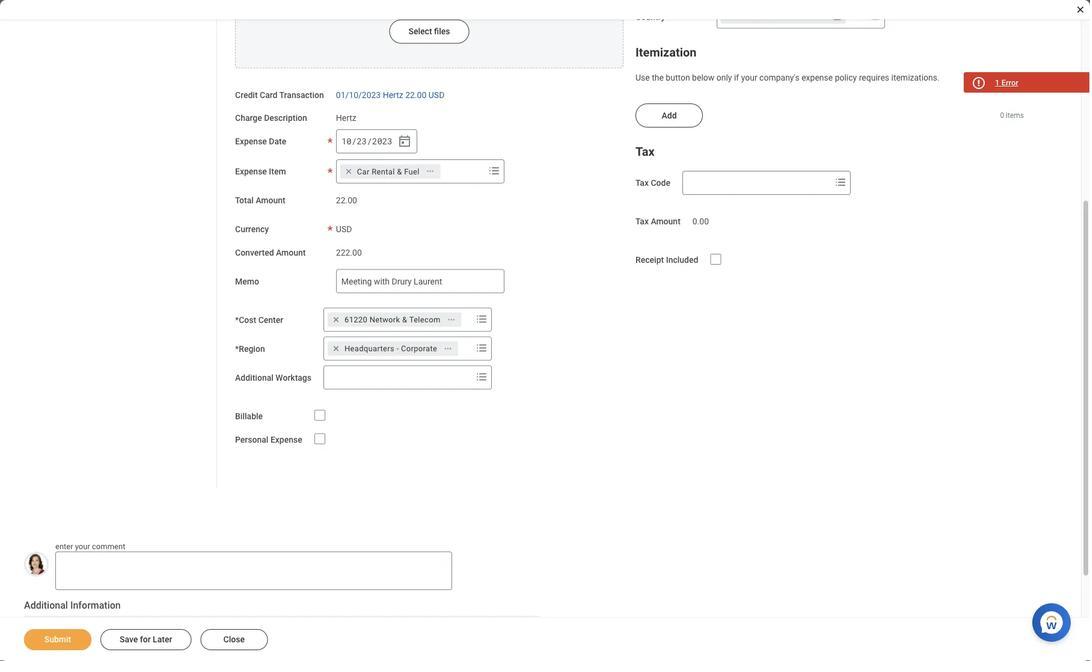 Task type: describe. For each thing, give the bounding box(es) containing it.
amount for total amount
[[256, 196, 286, 206]]

headquarters - corporate
[[345, 344, 438, 354]]

usd inside "link"
[[429, 90, 445, 100]]

1 vertical spatial usd
[[336, 224, 352, 234]]

additional information
[[24, 600, 121, 611]]

prompts image
[[834, 175, 848, 190]]

car rental & fuel, press delete to clear value. option
[[340, 164, 441, 179]]

converted
[[235, 248, 274, 258]]

additional information region
[[24, 599, 541, 652]]

amount for converted amount
[[276, 248, 306, 258]]

1 error
[[996, 78, 1019, 87]]

enter
[[55, 542, 73, 551]]

*region
[[235, 344, 265, 354]]

charge description
[[235, 113, 307, 123]]

states
[[764, 12, 787, 21]]

& for item
[[397, 167, 402, 176]]

use
[[636, 73, 650, 83]]

headquarters
[[345, 344, 395, 354]]

requires
[[860, 73, 890, 83]]

later
[[153, 635, 172, 645]]

related actions image for *region
[[444, 345, 453, 353]]

Additional Worktags field
[[324, 367, 472, 389]]

company's
[[760, 73, 800, 83]]

itemization group
[[636, 43, 1025, 83]]

1 vertical spatial your
[[75, 542, 90, 551]]

x small image for *cost center
[[330, 314, 342, 326]]

files
[[434, 27, 450, 37]]

item
[[269, 167, 286, 177]]

billable
[[235, 412, 263, 422]]

fuel
[[404, 167, 420, 176]]

additional for additional worktags
[[235, 373, 274, 383]]

tax for tax amount
[[636, 217, 649, 227]]

submit button
[[24, 629, 91, 650]]

below
[[693, 73, 715, 83]]

1
[[996, 78, 1000, 87]]

related links
[[31, 618, 77, 627]]

61220
[[345, 316, 368, 325]]

dialog containing itemization
[[0, 0, 1091, 661]]

01/10/2023 hertz 22.00 usd
[[336, 90, 445, 100]]

memo
[[235, 277, 259, 287]]

0 horizontal spatial hertz
[[336, 113, 357, 123]]

add button
[[636, 104, 703, 128]]

amount for tax amount
[[651, 217, 681, 227]]

prompts image for expense item
[[487, 164, 502, 178]]

related actions image for *cost center
[[447, 316, 456, 324]]

1 error button
[[965, 72, 1091, 93]]

tax button
[[636, 145, 655, 159]]

prompts image for additional worktags
[[475, 370, 489, 385]]

enter your comment text field
[[55, 552, 452, 590]]

*cost center
[[235, 315, 284, 325]]

transaction
[[280, 90, 324, 100]]

select
[[409, 27, 432, 37]]

ext link image
[[832, 11, 844, 23]]

01/10/2023
[[336, 90, 381, 100]]

x small image for expense item
[[343, 166, 355, 178]]

items
[[1007, 112, 1025, 120]]

61220 network & telecom element
[[345, 315, 441, 326]]

-
[[397, 344, 399, 354]]

comment
[[92, 542, 125, 551]]

22.00 inside "link"
[[406, 90, 427, 100]]

enter your comment
[[55, 542, 125, 551]]

tax group
[[636, 142, 1025, 195]]

prompts image for *cost center
[[475, 312, 489, 327]]

save
[[120, 635, 138, 645]]

converted amount
[[235, 248, 306, 258]]

car rental & fuel
[[357, 167, 420, 176]]

credit
[[235, 90, 258, 100]]

car
[[357, 167, 370, 176]]

related
[[31, 618, 57, 627]]

61220 network & telecom, press delete to clear value. option
[[328, 313, 462, 327]]

for
[[140, 635, 151, 645]]

expense item
[[235, 167, 286, 177]]

united
[[738, 12, 762, 21]]

information
[[70, 600, 121, 611]]

10 / 23 / 2023
[[342, 136, 393, 147]]

close
[[224, 635, 245, 645]]

center
[[259, 315, 284, 325]]

country
[[636, 12, 666, 22]]

itemization
[[636, 46, 697, 60]]

policy
[[836, 73, 858, 83]]

error
[[1002, 78, 1019, 87]]

Tax Code field
[[684, 172, 832, 194]]

prompts image for country
[[868, 9, 883, 23]]

use the button below only if your company's expense policy requires itemizations.
[[636, 73, 940, 83]]

itemization button
[[636, 46, 697, 60]]



Task type: vqa. For each thing, say whether or not it's contained in the screenshot.
Billable
yes



Task type: locate. For each thing, give the bounding box(es) containing it.
Memo text field
[[336, 270, 505, 294]]

your inside the itemization group
[[742, 73, 758, 83]]

/
[[352, 136, 357, 147], [367, 136, 372, 147]]

0 vertical spatial x small image
[[724, 11, 736, 23]]

/ right '23'
[[367, 136, 372, 147]]

1 horizontal spatial /
[[367, 136, 372, 147]]

0 vertical spatial hertz
[[383, 90, 404, 100]]

1 tax from the top
[[636, 145, 655, 159]]

*cost
[[235, 315, 256, 325]]

0 vertical spatial usd
[[429, 90, 445, 100]]

expense down charge
[[235, 137, 267, 147]]

0 horizontal spatial 22.00
[[336, 196, 357, 206]]

2 / from the left
[[367, 136, 372, 147]]

x small image
[[330, 314, 342, 326], [330, 343, 342, 355]]

expense
[[235, 137, 267, 147], [235, 167, 267, 177], [271, 435, 303, 445]]

rental
[[372, 167, 395, 176]]

headquarters - corporate, press delete to clear value. option
[[328, 342, 459, 356]]

1 horizontal spatial additional
[[235, 373, 274, 383]]

currency
[[235, 225, 269, 235]]

0 horizontal spatial x small image
[[343, 166, 355, 178]]

0 vertical spatial x small image
[[330, 314, 342, 326]]

tax for tax
[[636, 145, 655, 159]]

receipt
[[636, 255, 664, 265]]

related actions image right corporate
[[444, 345, 453, 353]]

code
[[651, 178, 671, 188]]

related actions image right telecom
[[447, 316, 456, 324]]

dialog
[[0, 0, 1091, 661]]

3 tax from the top
[[636, 217, 649, 227]]

expense
[[802, 73, 833, 83]]

0 vertical spatial expense
[[235, 137, 267, 147]]

corporate
[[401, 344, 438, 354]]

hertz up 10
[[336, 113, 357, 123]]

network
[[370, 316, 400, 325]]

0 vertical spatial amount
[[256, 196, 286, 206]]

receipt included
[[636, 255, 699, 265]]

0.00
[[693, 217, 709, 227]]

x small image inside headquarters - corporate, press delete to clear value. option
[[330, 343, 342, 355]]

1 vertical spatial 22.00
[[336, 196, 357, 206]]

1 / from the left
[[352, 136, 357, 147]]

action bar region
[[0, 617, 1091, 661]]

amount left 0.00
[[651, 217, 681, 227]]

x small image for *region
[[330, 343, 342, 355]]

button
[[666, 73, 691, 83]]

select files button
[[390, 20, 470, 44]]

tax up receipt
[[636, 217, 649, 227]]

total amount
[[235, 196, 286, 206]]

total
[[235, 196, 254, 206]]

amount
[[256, 196, 286, 206], [651, 217, 681, 227], [276, 248, 306, 258]]

01/10/2023 hertz 22.00 usd link
[[336, 88, 445, 100]]

close button
[[201, 629, 268, 650]]

22.00 up calendar image
[[406, 90, 427, 100]]

amount right total
[[256, 196, 286, 206]]

1 vertical spatial amount
[[651, 217, 681, 227]]

2 vertical spatial amount
[[276, 248, 306, 258]]

worktags
[[276, 373, 312, 383]]

telecom
[[410, 316, 441, 325]]

0 horizontal spatial &
[[397, 167, 402, 176]]

save for later button
[[100, 629, 192, 650]]

x small image inside the "61220 network & telecom, press delete to clear value." option
[[330, 314, 342, 326]]

& right network
[[403, 316, 408, 325]]

0 horizontal spatial usd
[[336, 224, 352, 234]]

united states of america element
[[738, 11, 830, 22]]

expense date
[[235, 137, 287, 147]]

date
[[269, 137, 287, 147]]

save for later
[[120, 635, 172, 645]]

0 vertical spatial tax
[[636, 145, 655, 159]]

the
[[652, 73, 664, 83]]

card
[[260, 90, 278, 100]]

x small image inside 'united states of america, press delete to clear value, ctrl + enter opens in new window.' option
[[724, 11, 736, 23]]

credit card transaction
[[235, 90, 324, 100]]

additional worktags
[[235, 373, 312, 383]]

personal expense
[[235, 435, 303, 445]]

hertz inside 01/10/2023 hertz 22.00 usd "link"
[[383, 90, 404, 100]]

1 x small image from the top
[[330, 314, 342, 326]]

united states of america, press delete to clear value, ctrl + enter opens in new window. option
[[722, 9, 846, 24]]

additional up related
[[24, 600, 68, 611]]

1 horizontal spatial x small image
[[724, 11, 736, 23]]

1 horizontal spatial hertz
[[383, 90, 404, 100]]

2 tax from the top
[[636, 178, 649, 188]]

if
[[735, 73, 740, 83]]

calendar image
[[398, 134, 412, 149]]

exclamation image
[[975, 79, 984, 88]]

related actions image
[[447, 316, 456, 324], [444, 345, 453, 353]]

x small image
[[724, 11, 736, 23], [343, 166, 355, 178]]

tax up tax code
[[636, 145, 655, 159]]

close create expense report image
[[1076, 5, 1086, 14]]

additional for additional information
[[24, 600, 68, 611]]

hertz
[[383, 90, 404, 100], [336, 113, 357, 123]]

1 vertical spatial related actions image
[[444, 345, 453, 353]]

your
[[742, 73, 758, 83], [75, 542, 90, 551]]

expense right personal
[[271, 435, 303, 445]]

1 horizontal spatial usd
[[429, 90, 445, 100]]

expense for expense item
[[235, 167, 267, 177]]

1 horizontal spatial &
[[403, 316, 408, 325]]

employee's photo (logan mcneil) image
[[24, 552, 49, 577]]

1 horizontal spatial your
[[742, 73, 758, 83]]

2023
[[372, 136, 393, 147]]

united states of america
[[738, 12, 830, 21]]

0 vertical spatial your
[[742, 73, 758, 83]]

61220 network & telecom
[[345, 316, 441, 325]]

select files region
[[235, 0, 624, 68]]

charge
[[235, 113, 262, 123]]

0 vertical spatial &
[[397, 167, 402, 176]]

23
[[357, 136, 367, 147]]

2 vertical spatial tax
[[636, 217, 649, 227]]

10
[[342, 136, 352, 147]]

region
[[24, 0, 217, 488]]

related actions image
[[426, 167, 435, 176]]

of
[[790, 12, 797, 21]]

prompts image for *region
[[475, 341, 489, 356]]

expense left item
[[235, 167, 267, 177]]

1 vertical spatial &
[[403, 316, 408, 325]]

0
[[1001, 112, 1005, 120]]

& left fuel
[[397, 167, 402, 176]]

& inside 61220 network & telecom element
[[403, 316, 408, 325]]

22.00
[[406, 90, 427, 100], [336, 196, 357, 206]]

workday assistant region
[[1033, 599, 1076, 642]]

charge description element
[[336, 106, 357, 124]]

description
[[264, 113, 307, 123]]

expense for expense date
[[235, 137, 267, 147]]

tax for tax code
[[636, 178, 649, 188]]

x small image left headquarters
[[330, 343, 342, 355]]

&
[[397, 167, 402, 176], [403, 316, 408, 325]]

0 horizontal spatial /
[[352, 136, 357, 147]]

usd
[[429, 90, 445, 100], [336, 224, 352, 234]]

tax left code
[[636, 178, 649, 188]]

select files
[[409, 27, 450, 37]]

& for center
[[403, 316, 408, 325]]

prompts image
[[868, 9, 883, 23], [487, 164, 502, 178], [475, 312, 489, 327], [475, 341, 489, 356], [475, 370, 489, 385]]

additional inside 'region'
[[24, 600, 68, 611]]

2 vertical spatial expense
[[271, 435, 303, 445]]

itemizations.
[[892, 73, 940, 83]]

0 vertical spatial additional
[[235, 373, 274, 383]]

add
[[662, 111, 677, 121]]

only
[[717, 73, 733, 83]]

hertz right 01/10/2023 on the top left of page
[[383, 90, 404, 100]]

1 horizontal spatial 22.00
[[406, 90, 427, 100]]

personal
[[235, 435, 269, 445]]

22.00 down "car"
[[336, 196, 357, 206]]

1 vertical spatial expense
[[235, 167, 267, 177]]

additional
[[235, 373, 274, 383], [24, 600, 68, 611]]

car rental & fuel element
[[357, 166, 420, 177]]

0 horizontal spatial your
[[75, 542, 90, 551]]

1 vertical spatial x small image
[[343, 166, 355, 178]]

links
[[59, 618, 77, 627]]

0 horizontal spatial additional
[[24, 600, 68, 611]]

submit
[[44, 635, 71, 645]]

additional down *region
[[235, 373, 274, 383]]

222.00
[[336, 248, 362, 258]]

tax code
[[636, 178, 671, 188]]

0 vertical spatial 22.00
[[406, 90, 427, 100]]

1 vertical spatial hertz
[[336, 113, 357, 123]]

1 vertical spatial tax
[[636, 178, 649, 188]]

expense date group
[[336, 130, 417, 154]]

x small image left 'united'
[[724, 11, 736, 23]]

included
[[666, 255, 699, 265]]

x small image left 61220
[[330, 314, 342, 326]]

amount right converted
[[276, 248, 306, 258]]

x small image for country
[[724, 11, 736, 23]]

headquarters - corporate element
[[345, 344, 438, 354]]

0 vertical spatial related actions image
[[447, 316, 456, 324]]

/ right 10
[[352, 136, 357, 147]]

& inside car rental & fuel element
[[397, 167, 402, 176]]

america
[[799, 12, 830, 21]]

1 vertical spatial x small image
[[330, 343, 342, 355]]

x small image left "car"
[[343, 166, 355, 178]]

your right enter
[[75, 542, 90, 551]]

your right if
[[742, 73, 758, 83]]

0 items
[[1001, 112, 1025, 120]]

tax amount
[[636, 217, 681, 227]]

2 x small image from the top
[[330, 343, 342, 355]]

1 vertical spatial additional
[[24, 600, 68, 611]]



